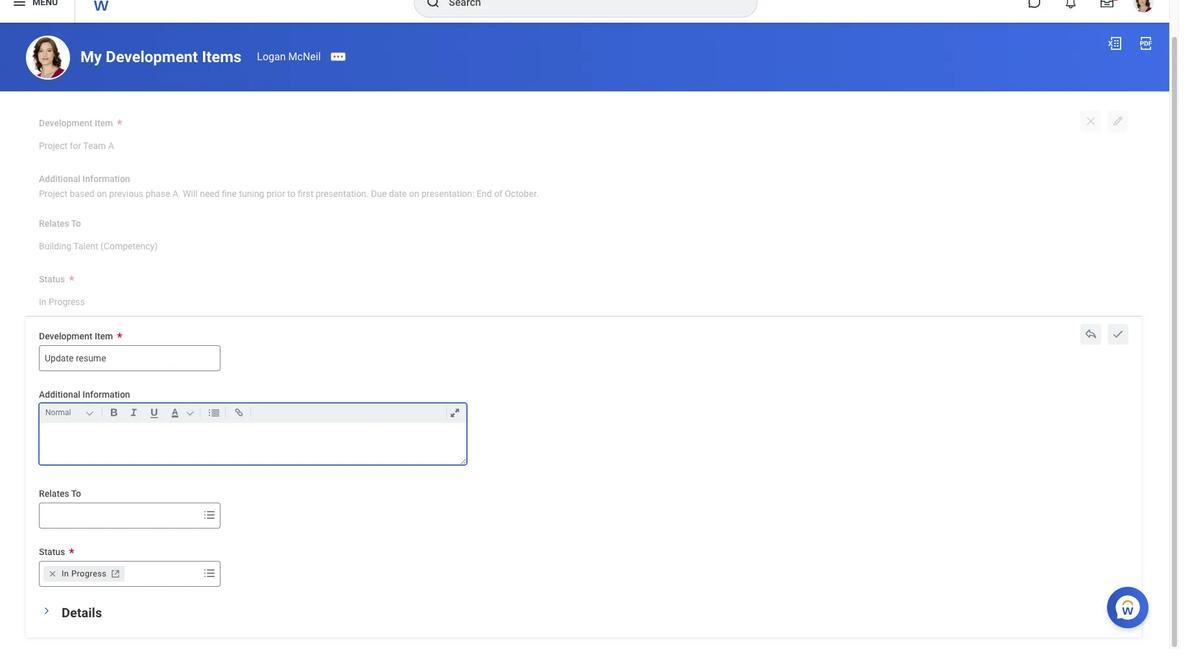Task type: describe. For each thing, give the bounding box(es) containing it.
profile logan mcneil image
[[1133, 0, 1154, 15]]

fine
[[222, 189, 237, 199]]

building talent (competency)
[[39, 241, 158, 251]]

additional information project based on previous phase a. will need fine tuning prior to first presentation. due date on presentation: end of october.
[[39, 174, 539, 199]]

october.
[[505, 189, 539, 199]]

development for 'building talent (competency)' text box
[[39, 118, 92, 128]]

relates to element
[[39, 233, 158, 256]]

relates to for relates to field
[[39, 489, 81, 500]]

Relates To field
[[40, 505, 199, 528]]

Building Talent (Competency) text field
[[39, 233, 158, 256]]

x image
[[1085, 115, 1098, 128]]

employee's photo (logan mcneil) image
[[26, 36, 70, 80]]

item for 'building talent (competency)' text box
[[95, 118, 113, 128]]

will
[[183, 189, 198, 199]]

x small image
[[46, 568, 59, 581]]

workday assistant region
[[1107, 582, 1154, 629]]

end
[[477, 189, 492, 199]]

1 on from the left
[[97, 189, 107, 199]]

details
[[62, 606, 102, 621]]

inbox large image
[[1101, 0, 1114, 8]]

Search Workday  search field
[[449, 0, 730, 16]]

phase
[[146, 189, 170, 199]]

additional for additional information
[[39, 390, 80, 400]]

2 on from the left
[[409, 189, 419, 199]]

my development items
[[80, 48, 242, 66]]

to for relates to field
[[71, 489, 81, 500]]

undo l image
[[1085, 328, 1098, 341]]

in progress, press delete to clear value, ctrl + enter opens in new window. option
[[43, 567, 125, 582]]

Project for Team A text field
[[39, 133, 114, 155]]

normal button
[[43, 406, 99, 421]]

logan mcneil link
[[257, 51, 321, 63]]

progress for in progress text box
[[49, 297, 85, 308]]

tuning
[[239, 189, 264, 199]]

relates to for 'building talent (competency)' text box
[[39, 219, 81, 229]]

prompts image for relates to
[[202, 508, 217, 524]]

logan mcneil
[[257, 51, 321, 63]]

presentation:
[[422, 189, 474, 199]]

(competency)
[[101, 241, 158, 251]]

prior
[[267, 189, 285, 199]]

need
[[200, 189, 220, 199]]

to
[[287, 189, 295, 199]]

previous
[[109, 189, 143, 199]]

my development items main content
[[0, 23, 1170, 650]]

items
[[202, 48, 242, 66]]

in for in progress text box
[[39, 297, 46, 308]]

status element
[[39, 289, 85, 313]]

development item element
[[39, 132, 114, 156]]

status for relates to field
[[39, 548, 65, 558]]

development for relates to field
[[39, 331, 92, 342]]

normal
[[45, 409, 71, 418]]

team
[[83, 141, 106, 151]]

link image
[[230, 406, 248, 421]]

development item for 'building talent (competency)' text box
[[39, 118, 113, 128]]

chevron down image
[[42, 604, 51, 619]]

export to excel image
[[1107, 36, 1123, 51]]

date
[[389, 189, 407, 199]]

mcneil
[[288, 51, 321, 63]]



Task type: vqa. For each thing, say whether or not it's contained in the screenshot.
40
no



Task type: locate. For each thing, give the bounding box(es) containing it.
development item down status element
[[39, 331, 113, 342]]

1 vertical spatial in progress
[[62, 569, 107, 579]]

relates
[[39, 219, 69, 229], [39, 489, 69, 500]]

relates to up 'building'
[[39, 219, 81, 229]]

development item
[[39, 118, 113, 128], [39, 331, 113, 342]]

1 vertical spatial in
[[62, 569, 69, 579]]

to for 'building talent (competency)' text box
[[71, 219, 81, 229]]

additional up based
[[39, 174, 80, 185]]

logan
[[257, 51, 286, 63]]

on right date
[[409, 189, 419, 199]]

in progress for in progress text box
[[39, 297, 85, 308]]

1 prompts image from the top
[[202, 508, 217, 524]]

in progress left ext link icon
[[62, 569, 107, 579]]

0 vertical spatial development
[[106, 48, 198, 66]]

In Progress text field
[[39, 289, 85, 312]]

additional for additional information project based on previous phase a. will need fine tuning prior to first presentation. due date on presentation: end of october.
[[39, 174, 80, 185]]

1 development item from the top
[[39, 118, 113, 128]]

2 to from the top
[[71, 489, 81, 500]]

progress down 'building'
[[49, 297, 85, 308]]

information inside additional information project based on previous phase a. will need fine tuning prior to first presentation. due date on presentation: end of october.
[[83, 174, 130, 185]]

in right x small icon
[[62, 569, 69, 579]]

view printable version (pdf) image
[[1138, 36, 1154, 51]]

1 vertical spatial prompts image
[[202, 566, 217, 582]]

my
[[80, 48, 102, 66]]

relates to
[[39, 219, 81, 229], [39, 489, 81, 500]]

check image
[[1112, 328, 1125, 341]]

1 horizontal spatial in
[[62, 569, 69, 579]]

notifications large image
[[1064, 0, 1077, 8]]

a.
[[172, 189, 181, 199]]

1 vertical spatial information
[[83, 390, 130, 400]]

relates to up relates to field
[[39, 489, 81, 500]]

bold image
[[105, 406, 123, 421]]

to up talent
[[71, 219, 81, 229]]

on right based
[[97, 189, 107, 199]]

in progress for in progress element
[[62, 569, 107, 579]]

building
[[39, 241, 71, 251]]

based
[[70, 189, 94, 199]]

0 horizontal spatial on
[[97, 189, 107, 199]]

underline image
[[145, 406, 163, 421]]

0 vertical spatial prompts image
[[202, 508, 217, 524]]

additional
[[39, 174, 80, 185], [39, 390, 80, 400]]

0 vertical spatial progress
[[49, 297, 85, 308]]

0 vertical spatial relates to
[[39, 219, 81, 229]]

development up development item element
[[39, 118, 92, 128]]

in inside in progress text box
[[39, 297, 46, 308]]

information for additional information project based on previous phase a. will need fine tuning prior to first presentation. due date on presentation: end of october.
[[83, 174, 130, 185]]

0 vertical spatial additional
[[39, 174, 80, 185]]

2 development item from the top
[[39, 331, 113, 342]]

item
[[95, 118, 113, 128], [95, 331, 113, 342]]

2 prompts image from the top
[[202, 566, 217, 582]]

in inside in progress element
[[62, 569, 69, 579]]

edit image
[[1112, 115, 1125, 128]]

to
[[71, 219, 81, 229], [71, 489, 81, 500]]

project for team a
[[39, 141, 114, 151]]

1 status from the top
[[39, 275, 65, 285]]

1 vertical spatial relates
[[39, 489, 69, 500]]

presentation.
[[316, 189, 369, 199]]

status up x small icon
[[39, 548, 65, 558]]

in for in progress element
[[62, 569, 69, 579]]

bulleted list image
[[205, 406, 222, 421]]

progress inside text box
[[49, 297, 85, 308]]

project left the for
[[39, 141, 68, 151]]

2 relates from the top
[[39, 489, 69, 500]]

2 relates to from the top
[[39, 489, 81, 500]]

for
[[70, 141, 81, 151]]

1 relates from the top
[[39, 219, 69, 229]]

development
[[106, 48, 198, 66], [39, 118, 92, 128], [39, 331, 92, 342]]

a
[[108, 141, 114, 151]]

1 vertical spatial development item
[[39, 331, 113, 342]]

0 horizontal spatial in
[[39, 297, 46, 308]]

item up development item 'text box'
[[95, 331, 113, 342]]

0 vertical spatial relates
[[39, 219, 69, 229]]

ext link image
[[109, 568, 122, 581]]

project left based
[[39, 189, 68, 199]]

progress inside option
[[71, 569, 107, 579]]

0 vertical spatial in
[[39, 297, 46, 308]]

0 vertical spatial information
[[83, 174, 130, 185]]

prompts image
[[202, 508, 217, 524], [202, 566, 217, 582]]

progress left ext link icon
[[71, 569, 107, 579]]

1 information from the top
[[83, 174, 130, 185]]

justify image
[[12, 0, 27, 10]]

project inside additional information project based on previous phase a. will need fine tuning prior to first presentation. due date on presentation: end of october.
[[39, 189, 68, 199]]

2 vertical spatial development
[[39, 331, 92, 342]]

development down in progress text box
[[39, 331, 92, 342]]

Additional Information text field
[[40, 424, 466, 465]]

in down 'building'
[[39, 297, 46, 308]]

first
[[298, 189, 313, 199]]

1 vertical spatial development
[[39, 118, 92, 128]]

2 item from the top
[[95, 331, 113, 342]]

1 vertical spatial status
[[39, 548, 65, 558]]

1 vertical spatial progress
[[71, 569, 107, 579]]

1 additional from the top
[[39, 174, 80, 185]]

1 relates to from the top
[[39, 219, 81, 229]]

1 vertical spatial item
[[95, 331, 113, 342]]

information up bold image
[[83, 390, 130, 400]]

1 item from the top
[[95, 118, 113, 128]]

of
[[494, 189, 503, 199]]

1 horizontal spatial on
[[409, 189, 419, 199]]

0 vertical spatial development item
[[39, 118, 113, 128]]

progress
[[49, 297, 85, 308], [71, 569, 107, 579]]

1 to from the top
[[71, 219, 81, 229]]

in progress inside in progress, press delete to clear value, ctrl + enter opens in new window. option
[[62, 569, 107, 579]]

italic image
[[125, 406, 143, 421]]

Development Item text field
[[39, 345, 221, 371]]

2 project from the top
[[39, 189, 68, 199]]

0 vertical spatial to
[[71, 219, 81, 229]]

in
[[39, 297, 46, 308], [62, 569, 69, 579]]

1 vertical spatial additional
[[39, 390, 80, 400]]

talent
[[73, 241, 98, 251]]

0 vertical spatial status
[[39, 275, 65, 285]]

status for 'building talent (competency)' text box
[[39, 275, 65, 285]]

details button
[[62, 606, 102, 621]]

0 vertical spatial in progress
[[39, 297, 85, 308]]

normal group
[[43, 404, 469, 424]]

project
[[39, 141, 68, 151], [39, 189, 68, 199]]

in progress down 'building'
[[39, 297, 85, 308]]

development item up development item element
[[39, 118, 113, 128]]

maximize image
[[446, 406, 464, 421]]

to up relates to field
[[71, 489, 81, 500]]

additional up normal
[[39, 390, 80, 400]]

search image
[[426, 0, 441, 10]]

due
[[371, 189, 387, 199]]

information for additional information
[[83, 390, 130, 400]]

progress for in progress element
[[71, 569, 107, 579]]

relates for 'building talent (competency)' text box
[[39, 219, 69, 229]]

1 vertical spatial to
[[71, 489, 81, 500]]

2 information from the top
[[83, 390, 130, 400]]

item up a on the top left
[[95, 118, 113, 128]]

additional information
[[39, 390, 130, 400]]

2 additional from the top
[[39, 390, 80, 400]]

status
[[39, 275, 65, 285], [39, 548, 65, 558]]

status up status element
[[39, 275, 65, 285]]

prompts image for status
[[202, 566, 217, 582]]

project inside text box
[[39, 141, 68, 151]]

item for relates to field
[[95, 331, 113, 342]]

development right my
[[106, 48, 198, 66]]

information
[[83, 174, 130, 185], [83, 390, 130, 400]]

in progress
[[39, 297, 85, 308], [62, 569, 107, 579]]

relates for relates to field
[[39, 489, 69, 500]]

on
[[97, 189, 107, 199], [409, 189, 419, 199]]

information up previous
[[83, 174, 130, 185]]

0 vertical spatial project
[[39, 141, 68, 151]]

in progress element
[[62, 569, 107, 580]]

development item for relates to field
[[39, 331, 113, 342]]

0 vertical spatial item
[[95, 118, 113, 128]]

1 project from the top
[[39, 141, 68, 151]]

2 status from the top
[[39, 548, 65, 558]]

1 vertical spatial relates to
[[39, 489, 81, 500]]

1 vertical spatial project
[[39, 189, 68, 199]]

additional inside additional information project based on previous phase a. will need fine tuning prior to first presentation. due date on presentation: end of october.
[[39, 174, 80, 185]]



